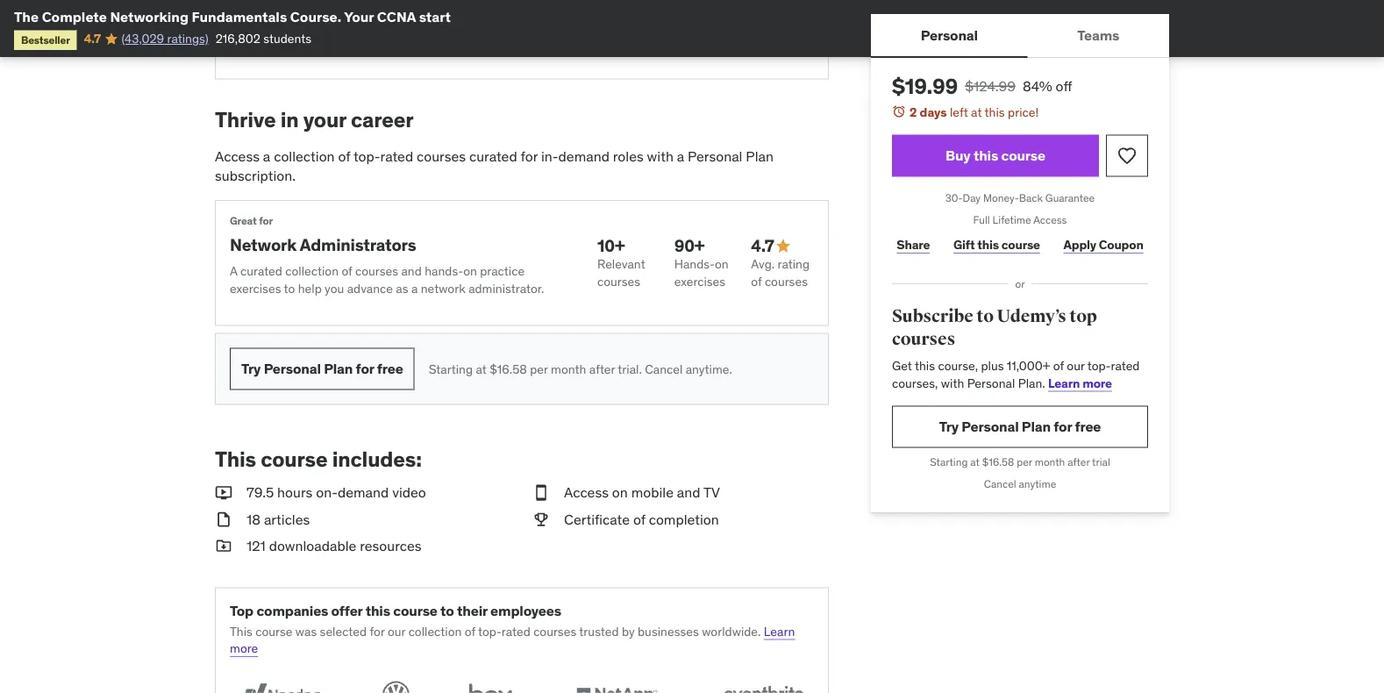 Task type: locate. For each thing, give the bounding box(es) containing it.
cancel inside "thrive in your career" element
[[645, 361, 683, 377]]

and left hands-
[[401, 263, 422, 279]]

courses inside subscribe to udemy's top courses
[[892, 328, 956, 350]]

1 horizontal spatial after
[[1068, 455, 1090, 469]]

to left udemy's
[[977, 306, 994, 327]]

a up subscription.
[[263, 147, 271, 165]]

0 vertical spatial small image
[[775, 237, 792, 255]]

1 vertical spatial $16.58
[[982, 455, 1015, 469]]

starting for starting at $16.58 per month after trial. cancel anytime.
[[429, 361, 473, 377]]

as right advance
[[396, 280, 408, 296]]

2 horizontal spatial rated
[[1111, 358, 1140, 374]]

more right plan.
[[1083, 375, 1112, 391]]

our down top companies offer this course to their employees
[[388, 623, 406, 639]]

1 vertical spatial per
[[1017, 455, 1032, 469]]

on up network
[[463, 263, 477, 279]]

1 vertical spatial demand
[[338, 483, 389, 501]]

0 vertical spatial per
[[530, 361, 548, 377]]

starting down courses,
[[930, 455, 968, 469]]

79.5 hours on-demand video
[[247, 483, 426, 501]]

thrive in your career
[[215, 107, 414, 133]]

courses inside avg. rating of courses
[[765, 274, 808, 289]]

tv
[[704, 483, 720, 501]]

of inside 'get this course, plus 11,000+ of our top-rated courses, with personal plan.'
[[1054, 358, 1064, 374]]

small image up the rating
[[775, 237, 792, 255]]

courses,
[[892, 375, 938, 391]]

of
[[338, 147, 350, 165], [342, 263, 352, 279], [751, 274, 762, 289], [1054, 358, 1064, 374], [633, 510, 646, 528], [465, 623, 475, 639]]

month up anytime
[[1035, 455, 1065, 469]]

1 vertical spatial try personal plan for free
[[939, 418, 1101, 435]]

top- down career
[[354, 147, 380, 165]]

0 horizontal spatial try
[[241, 360, 261, 378]]

their
[[457, 601, 488, 619]]

learn more link
[[1048, 375, 1112, 391], [230, 623, 795, 656]]

after for trial
[[1068, 455, 1090, 469]]

buy this course
[[946, 147, 1046, 164]]

after inside "thrive in your career" element
[[589, 361, 615, 377]]

1 horizontal spatial per
[[1017, 455, 1032, 469]]

1 vertical spatial curated
[[240, 263, 282, 279]]

course down lifetime
[[1002, 237, 1040, 252]]

to left help
[[284, 280, 295, 296]]

2 vertical spatial access
[[564, 483, 609, 501]]

companies
[[257, 601, 328, 619]]

this up 79.5
[[215, 446, 256, 473]]

rated inside 'get this course, plus 11,000+ of our top-rated courses, with personal plan.'
[[1111, 358, 1140, 374]]

to left their
[[441, 601, 454, 619]]

0 vertical spatial learn more
[[1048, 375, 1112, 391]]

to inside subscribe to udemy's top courses
[[977, 306, 994, 327]]

0 horizontal spatial learn
[[764, 623, 795, 639]]

1 vertical spatial learn more link
[[230, 623, 795, 656]]

1 vertical spatial month
[[1035, 455, 1065, 469]]

access inside access a collection of top-rated courses curated for in-demand roles with a personal plan subscription.
[[215, 147, 260, 165]]

of inside access a collection of top-rated courses curated for in-demand roles with a personal plan subscription.
[[338, 147, 350, 165]]

on inside 90+ hands-on exercises
[[715, 256, 729, 272]]

after inside starting at $16.58 per month after trial cancel anytime
[[1068, 455, 1090, 469]]

plan
[[746, 147, 774, 165], [324, 360, 353, 378], [1022, 418, 1051, 435]]

1 vertical spatial with
[[941, 375, 964, 391]]

rated inside access a collection of top-rated courses curated for in-demand roles with a personal plan subscription.
[[380, 147, 413, 165]]

the complete networking fundamentals course. your ccna start
[[14, 7, 451, 25]]

this right the gift
[[978, 237, 999, 252]]

month inside starting at $16.58 per month after trial cancel anytime
[[1035, 455, 1065, 469]]

learn more down employees
[[230, 623, 795, 656]]

30-
[[946, 191, 963, 205]]

2 horizontal spatial a
[[677, 147, 684, 165]]

1 horizontal spatial try
[[939, 418, 959, 435]]

a
[[263, 147, 271, 165], [677, 147, 684, 165], [411, 280, 418, 296]]

access down back
[[1034, 213, 1067, 227]]

per down administrator.
[[530, 361, 548, 377]]

0 horizontal spatial try personal plan for free
[[241, 360, 403, 378]]

more for top companies offer this course to their employees
[[230, 640, 258, 656]]

0 vertical spatial access
[[215, 147, 260, 165]]

(43,029
[[121, 31, 164, 46]]

216,802
[[216, 31, 260, 46]]

full
[[973, 213, 990, 227]]

teams button
[[1028, 14, 1170, 56]]

at
[[971, 104, 982, 120], [476, 361, 487, 377], [971, 455, 980, 469]]

collection for administrators
[[285, 263, 339, 279]]

volkswagen image
[[377, 678, 415, 693]]

at inside starting at $16.58 per month after trial cancel anytime
[[971, 455, 980, 469]]

ccna
[[377, 7, 416, 25]]

0 horizontal spatial 4.7
[[84, 31, 101, 46]]

1 horizontal spatial and
[[677, 483, 701, 501]]

how
[[308, 0, 331, 8]]

this course was selected for our collection of top-rated courses trusted by businesses worldwide.
[[230, 623, 761, 639]]

0 vertical spatial $16.58
[[490, 361, 527, 377]]

share
[[897, 237, 930, 252]]

4.7 down complete
[[84, 31, 101, 46]]

try personal plan for free link down you
[[230, 348, 415, 390]]

1 horizontal spatial $16.58
[[982, 455, 1015, 469]]

per for trial
[[1017, 455, 1032, 469]]

for right great
[[259, 214, 273, 228]]

demand left roles
[[559, 147, 610, 165]]

try personal plan for free link down plan.
[[892, 406, 1148, 448]]

this down top
[[230, 623, 253, 639]]

apply coupon
[[1064, 237, 1144, 252]]

0 horizontal spatial plan
[[324, 360, 353, 378]]

learn inside learn more
[[764, 623, 795, 639]]

course.
[[290, 7, 341, 25]]

month inside "thrive in your career" element
[[551, 361, 586, 377]]

1 horizontal spatial a
[[411, 280, 418, 296]]

on left mobile
[[612, 483, 628, 501]]

from
[[444, 0, 470, 8]]

0 horizontal spatial a
[[263, 147, 271, 165]]

demand down includes:
[[338, 483, 389, 501]]

and left 'tv'
[[677, 483, 701, 501]]

more down top
[[230, 640, 258, 656]]

top-
[[354, 147, 380, 165], [1088, 358, 1111, 374], [478, 623, 502, 639]]

with right roles
[[647, 147, 674, 165]]

0 vertical spatial our
[[1067, 358, 1085, 374]]

0 horizontal spatial starting
[[429, 361, 473, 377]]

2 vertical spatial at
[[971, 455, 980, 469]]

with
[[647, 147, 674, 165], [941, 375, 964, 391]]

access up certificate
[[564, 483, 609, 501]]

cancel left anytime
[[984, 477, 1017, 491]]

0 vertical spatial this
[[215, 446, 256, 473]]

worldwide.
[[702, 623, 761, 639]]

this for gift
[[978, 237, 999, 252]]

1 horizontal spatial learn
[[1048, 375, 1080, 391]]

learn more link for top companies offer this course to their employees
[[230, 623, 795, 656]]

alarm image
[[892, 104, 906, 118]]

cancel inside starting at $16.58 per month after trial cancel anytime
[[984, 477, 1017, 491]]

90+ hands-on exercises
[[674, 235, 729, 289]]

of up you
[[342, 263, 352, 279]]

learn more
[[1048, 375, 1112, 391], [230, 623, 795, 656]]

more inside learn more
[[230, 640, 258, 656]]

includes:
[[332, 446, 422, 473]]

exercises inside 90+ hands-on exercises
[[674, 274, 726, 289]]

cancel for anytime.
[[645, 361, 683, 377]]

learn more for subscribe to udemy's top courses
[[1048, 375, 1112, 391]]

avg. rating of courses
[[751, 256, 810, 289]]

per inside "thrive in your career" element
[[530, 361, 548, 377]]

offer
[[331, 601, 363, 619]]

eventbrite image
[[713, 678, 814, 693]]

1 horizontal spatial learn more link
[[1048, 375, 1112, 391]]

1 vertical spatial rated
[[1111, 358, 1140, 374]]

with down course,
[[941, 375, 964, 391]]

starting down network
[[429, 361, 473, 377]]

after for trial.
[[589, 361, 615, 377]]

show less
[[237, 39, 294, 54]]

0 vertical spatial 4.7
[[84, 31, 101, 46]]

thrive in your career element
[[215, 107, 829, 405]]

free down advance
[[377, 360, 403, 378]]

try inside "thrive in your career" element
[[241, 360, 261, 378]]

0 horizontal spatial more
[[230, 640, 258, 656]]

0 vertical spatial and
[[401, 263, 422, 279]]

avg.
[[751, 256, 775, 272]]

1 vertical spatial top-
[[1088, 358, 1111, 374]]

small image left 79.5
[[215, 483, 233, 503]]

this for buy
[[974, 147, 999, 164]]

for left 'in-'
[[521, 147, 538, 165]]

1 vertical spatial our
[[388, 623, 406, 639]]

learn more link right plan.
[[1048, 375, 1112, 391]]

learn more right plan.
[[1048, 375, 1112, 391]]

0 vertical spatial as
[[337, 9, 350, 25]]

personal up '$19.99' at right top
[[921, 26, 978, 44]]

per
[[530, 361, 548, 377], [1017, 455, 1032, 469]]

on left avg.
[[715, 256, 729, 272]]

a right roles
[[677, 147, 684, 165]]

1 horizontal spatial plan
[[746, 147, 774, 165]]

0 horizontal spatial month
[[551, 361, 586, 377]]

0 horizontal spatial after
[[589, 361, 615, 377]]

0 vertical spatial rated
[[380, 147, 413, 165]]

0 vertical spatial try personal plan for free
[[241, 360, 403, 378]]

1 vertical spatial try personal plan for free link
[[892, 406, 1148, 448]]

on
[[715, 256, 729, 272], [463, 263, 477, 279], [612, 483, 628, 501]]

nasdaq image
[[230, 678, 331, 693]]

personal inside button
[[921, 26, 978, 44]]

1 vertical spatial this
[[230, 623, 253, 639]]

0 horizontal spatial exercises
[[230, 280, 281, 296]]

1 horizontal spatial small image
[[775, 237, 792, 255]]

small image for 121
[[215, 536, 233, 556]]

ratings)
[[167, 31, 209, 46]]

exercises down hands-
[[674, 274, 726, 289]]

personal up starting at $16.58 per month after trial cancel anytime
[[962, 418, 1019, 435]]

our right 11,000+ on the right bottom
[[1067, 358, 1085, 374]]

0 vertical spatial cancel
[[645, 361, 683, 377]]

this inside button
[[974, 147, 999, 164]]

learn
[[1048, 375, 1080, 391], [764, 623, 795, 639]]

free up trial
[[1075, 418, 1101, 435]]

collection inside great for network administrators a curated collection of courses and hands-on practice exercises to help you advance as a network administrator.
[[285, 263, 339, 279]]

month left trial.
[[551, 361, 586, 377]]

guarantee
[[1046, 191, 1095, 205]]

after left trial
[[1068, 455, 1090, 469]]

0 horizontal spatial on
[[463, 263, 477, 279]]

of down your
[[338, 147, 350, 165]]

try personal plan for free down you
[[241, 360, 403, 378]]

the
[[14, 7, 39, 25]]

personal right roles
[[688, 147, 743, 165]]

0 horizontal spatial and
[[401, 263, 422, 279]]

learn right "worldwide." on the bottom
[[764, 623, 795, 639]]

collection up help
[[285, 263, 339, 279]]

get this course, plus 11,000+ of our top-rated courses, with personal plan.
[[892, 358, 1140, 391]]

for
[[521, 147, 538, 165], [259, 214, 273, 228], [356, 360, 374, 378], [1054, 418, 1072, 435], [370, 623, 385, 639]]

to inside explain how to protect networks from attacks such as kali linux hacks
[[333, 0, 345, 8]]

tab list
[[871, 14, 1170, 58]]

access on mobile and tv
[[564, 483, 720, 501]]

$16.58 for starting at $16.58 per month after trial cancel anytime
[[982, 455, 1015, 469]]

4.7 inside "thrive in your career" element
[[751, 235, 775, 256]]

cancel right trial.
[[645, 361, 683, 377]]

top- down their
[[478, 623, 502, 639]]

2 vertical spatial collection
[[409, 623, 462, 639]]

of down their
[[465, 623, 475, 639]]

resources
[[360, 537, 422, 555]]

0 vertical spatial learn more link
[[1048, 375, 1112, 391]]

share button
[[892, 227, 935, 262]]

1 horizontal spatial free
[[1075, 418, 1101, 435]]

4.7
[[84, 31, 101, 46], [751, 235, 775, 256]]

thrive
[[215, 107, 276, 133]]

at inside "thrive in your career" element
[[476, 361, 487, 377]]

to
[[333, 0, 345, 8], [284, 280, 295, 296], [977, 306, 994, 327], [441, 601, 454, 619]]

0 horizontal spatial try personal plan for free link
[[230, 348, 415, 390]]

hands-
[[674, 256, 715, 272]]

try personal plan for free down plan.
[[939, 418, 1101, 435]]

0 vertical spatial after
[[589, 361, 615, 377]]

buy
[[946, 147, 971, 164]]

of down the access on mobile and tv
[[633, 510, 646, 528]]

this for this course was selected for our collection of top-rated courses trusted by businesses worldwide.
[[230, 623, 253, 639]]

0 vertical spatial with
[[647, 147, 674, 165]]

1 vertical spatial more
[[230, 640, 258, 656]]

bestseller
[[21, 33, 70, 46]]

$16.58 inside starting at $16.58 per month after trial cancel anytime
[[982, 455, 1015, 469]]

small image
[[533, 483, 550, 503], [215, 510, 233, 529], [533, 510, 550, 529], [215, 536, 233, 556]]

month
[[551, 361, 586, 377], [1035, 455, 1065, 469]]

netapp image
[[566, 678, 667, 693]]

curated down network
[[240, 263, 282, 279]]

1 vertical spatial at
[[476, 361, 487, 377]]

top- inside access a collection of top-rated courses curated for in-demand roles with a personal plan subscription.
[[354, 147, 380, 165]]

and inside great for network administrators a curated collection of courses and hands-on practice exercises to help you advance as a network administrator.
[[401, 263, 422, 279]]

0 horizontal spatial learn more link
[[230, 623, 795, 656]]

this course includes:
[[215, 446, 422, 473]]

a left network
[[411, 280, 418, 296]]

mobile
[[631, 483, 674, 501]]

personal inside 'get this course, plus 11,000+ of our top-rated courses, with personal plan.'
[[967, 375, 1015, 391]]

1 vertical spatial learn more
[[230, 623, 795, 656]]

curated left 'in-'
[[469, 147, 517, 165]]

$16.58 inside "thrive in your career" element
[[490, 361, 527, 377]]

$16.58
[[490, 361, 527, 377], [982, 455, 1015, 469]]

try
[[241, 360, 261, 378], [939, 418, 959, 435]]

0 horizontal spatial demand
[[338, 483, 389, 501]]

subscribe to udemy's top courses
[[892, 306, 1097, 350]]

0 vertical spatial starting
[[429, 361, 473, 377]]

1 vertical spatial small image
[[215, 483, 233, 503]]

of down avg.
[[751, 274, 762, 289]]

xsmall image
[[298, 40, 312, 54]]

starting
[[429, 361, 473, 377], [930, 455, 968, 469]]

2 horizontal spatial access
[[1034, 213, 1067, 227]]

0 horizontal spatial cancel
[[645, 361, 683, 377]]

0 vertical spatial learn
[[1048, 375, 1080, 391]]

box image
[[461, 678, 520, 693]]

free
[[377, 360, 403, 378], [1075, 418, 1101, 435]]

0 vertical spatial curated
[[469, 147, 517, 165]]

2 vertical spatial plan
[[1022, 418, 1051, 435]]

small image
[[775, 237, 792, 255], [215, 483, 233, 503]]

on inside great for network administrators a curated collection of courses and hands-on practice exercises to help you advance as a network administrator.
[[463, 263, 477, 279]]

as inside great for network administrators a curated collection of courses and hands-on practice exercises to help you advance as a network administrator.
[[396, 280, 408, 296]]

of right 11,000+ on the right bottom
[[1054, 358, 1064, 374]]

access up subscription.
[[215, 147, 260, 165]]

relevant
[[597, 256, 645, 272]]

0 horizontal spatial learn more
[[230, 623, 795, 656]]

as inside explain how to protect networks from attacks such as kali linux hacks
[[337, 9, 350, 25]]

to right how
[[333, 0, 345, 8]]

top- inside 'get this course, plus 11,000+ of our top-rated courses, with personal plan.'
[[1088, 358, 1111, 374]]

after left trial.
[[589, 361, 615, 377]]

students
[[263, 31, 312, 46]]

courses inside 10+ relevant courses
[[597, 274, 641, 289]]

for inside access a collection of top-rated courses curated for in-demand roles with a personal plan subscription.
[[521, 147, 538, 165]]

0 horizontal spatial per
[[530, 361, 548, 377]]

with inside 'get this course, plus 11,000+ of our top-rated courses, with personal plan.'
[[941, 375, 964, 391]]

0 vertical spatial demand
[[559, 147, 610, 165]]

exercises down a
[[230, 280, 281, 296]]

courses inside great for network administrators a curated collection of courses and hands-on practice exercises to help you advance as a network administrator.
[[355, 263, 398, 279]]

0 vertical spatial top-
[[354, 147, 380, 165]]

2 vertical spatial rated
[[502, 623, 531, 639]]

2 horizontal spatial top-
[[1088, 358, 1111, 374]]

1 vertical spatial after
[[1068, 455, 1090, 469]]

day
[[963, 191, 981, 205]]

0 vertical spatial try personal plan for free link
[[230, 348, 415, 390]]

starting inside "thrive in your career" element
[[429, 361, 473, 377]]

show less button
[[237, 29, 312, 64]]

this inside 'get this course, plus 11,000+ of our top-rated courses, with personal plan.'
[[915, 358, 935, 374]]

collection down the 'thrive in your career'
[[274, 147, 335, 165]]

as left kali
[[337, 9, 350, 25]]

cancel
[[645, 361, 683, 377], [984, 477, 1017, 491]]

1 horizontal spatial with
[[941, 375, 964, 391]]

1 vertical spatial try
[[939, 418, 959, 435]]

our
[[1067, 358, 1085, 374], [388, 623, 406, 639]]

4.7 up avg.
[[751, 235, 775, 256]]

1 horizontal spatial top-
[[478, 623, 502, 639]]

2 days left at this price!
[[910, 104, 1039, 120]]

1 vertical spatial plan
[[324, 360, 353, 378]]

1 vertical spatial learn
[[764, 623, 795, 639]]

access for access on mobile and tv
[[564, 483, 609, 501]]

1 vertical spatial and
[[677, 483, 701, 501]]

0 horizontal spatial $16.58
[[490, 361, 527, 377]]

learn more link down employees
[[230, 623, 795, 656]]

help
[[298, 280, 322, 296]]

curated
[[469, 147, 517, 165], [240, 263, 282, 279]]

per up anytime
[[1017, 455, 1032, 469]]

course left their
[[393, 601, 438, 619]]

0 vertical spatial month
[[551, 361, 586, 377]]

1 horizontal spatial try personal plan for free
[[939, 418, 1101, 435]]

starting inside starting at $16.58 per month after trial cancel anytime
[[930, 455, 968, 469]]

2 horizontal spatial on
[[715, 256, 729, 272]]

learn more link for subscribe to udemy's top courses
[[1048, 375, 1112, 391]]

121
[[247, 537, 266, 555]]

2
[[910, 104, 917, 120]]

this up courses,
[[915, 358, 935, 374]]

learn right plan.
[[1048, 375, 1080, 391]]

1 horizontal spatial access
[[564, 483, 609, 501]]

buy this course button
[[892, 135, 1099, 177]]

this right buy
[[974, 147, 999, 164]]

plan inside access a collection of top-rated courses curated for in-demand roles with a personal plan subscription.
[[746, 147, 774, 165]]

0 horizontal spatial small image
[[215, 483, 233, 503]]

top- down top
[[1088, 358, 1111, 374]]

1 horizontal spatial as
[[396, 280, 408, 296]]

month for trial
[[1035, 455, 1065, 469]]

personal down the plus
[[967, 375, 1015, 391]]

0 horizontal spatial our
[[388, 623, 406, 639]]

try personal plan for free
[[241, 360, 403, 378], [939, 418, 1101, 435]]

per inside starting at $16.58 per month after trial cancel anytime
[[1017, 455, 1032, 469]]

trial.
[[618, 361, 642, 377]]

course up back
[[1001, 147, 1046, 164]]

0 vertical spatial more
[[1083, 375, 1112, 391]]

courses inside access a collection of top-rated courses curated for in-demand roles with a personal plan subscription.
[[417, 147, 466, 165]]

0 vertical spatial free
[[377, 360, 403, 378]]

collection down their
[[409, 623, 462, 639]]

tab list containing personal
[[871, 14, 1170, 58]]

in-
[[541, 147, 559, 165]]

demand
[[559, 147, 610, 165], [338, 483, 389, 501]]



Task type: vqa. For each thing, say whether or not it's contained in the screenshot.
365 within the 365 Careers Creating opportunities for Data Science and Finance students
no



Task type: describe. For each thing, give the bounding box(es) containing it.
small image for access
[[533, 483, 550, 503]]

left
[[950, 104, 968, 120]]

$124.99
[[965, 77, 1016, 95]]

get
[[892, 358, 912, 374]]

small image inside "thrive in your career" element
[[775, 237, 792, 255]]

month for trial.
[[551, 361, 586, 377]]

small image for certificate
[[533, 510, 550, 529]]

at for starting at $16.58 per month after trial cancel anytime
[[971, 455, 980, 469]]

advance
[[347, 280, 393, 296]]

fundamentals
[[192, 7, 287, 25]]

learn for subscribe to udemy's top courses
[[1048, 375, 1080, 391]]

our inside 'get this course, plus 11,000+ of our top-rated courses, with personal plan.'
[[1067, 358, 1085, 374]]

this for this course includes:
[[215, 446, 256, 473]]

access inside 30-day money-back guarantee full lifetime access
[[1034, 213, 1067, 227]]

for up anytime
[[1054, 418, 1072, 435]]

by
[[622, 623, 635, 639]]

subscription.
[[215, 167, 296, 185]]

of inside great for network administrators a curated collection of courses and hands-on practice exercises to help you advance as a network administrator.
[[342, 263, 352, 279]]

attacks
[[265, 9, 305, 25]]

network administrators link
[[230, 234, 416, 255]]

explain
[[265, 0, 305, 8]]

selected
[[320, 623, 367, 639]]

hands-
[[425, 263, 463, 279]]

1 horizontal spatial on
[[612, 483, 628, 501]]

explain how to protect networks from attacks such as kali linux hacks
[[265, 0, 470, 25]]

11,000+
[[1007, 358, 1051, 374]]

216,802 students
[[216, 31, 312, 46]]

1 horizontal spatial try personal plan for free link
[[892, 406, 1148, 448]]

access for access a collection of top-rated courses curated for in-demand roles with a personal plan subscription.
[[215, 147, 260, 165]]

this for get
[[915, 358, 935, 374]]

plan.
[[1018, 375, 1046, 391]]

great
[[230, 214, 257, 228]]

1 horizontal spatial rated
[[502, 623, 531, 639]]

per for trial.
[[530, 361, 548, 377]]

kali
[[353, 9, 374, 25]]

completion
[[649, 510, 719, 528]]

downloadable
[[269, 537, 357, 555]]

for down top companies offer this course to their employees
[[370, 623, 385, 639]]

off
[[1056, 77, 1072, 95]]

hours
[[277, 483, 313, 501]]

such
[[308, 9, 334, 25]]

try personal plan for free link inside "thrive in your career" element
[[230, 348, 415, 390]]

this down the $124.99
[[985, 104, 1005, 120]]

top companies offer this course to their employees
[[230, 601, 561, 619]]

access a collection of top-rated courses curated for in-demand roles with a personal plan subscription.
[[215, 147, 774, 185]]

plus
[[981, 358, 1004, 374]]

course down companies
[[256, 623, 293, 639]]

or
[[1016, 277, 1025, 291]]

(43,029 ratings)
[[121, 31, 209, 46]]

curated inside great for network administrators a curated collection of courses and hands-on practice exercises to help you advance as a network administrator.
[[240, 263, 282, 279]]

anytime.
[[686, 361, 732, 377]]

great for network administrators a curated collection of courses and hands-on practice exercises to help you advance as a network administrator.
[[230, 214, 544, 296]]

$16.58 for starting at $16.58 per month after trial. cancel anytime.
[[490, 361, 527, 377]]

career
[[351, 107, 414, 133]]

lifetime
[[993, 213, 1031, 227]]

for inside great for network administrators a curated collection of courses and hands-on practice exercises to help you advance as a network administrator.
[[259, 214, 273, 228]]

$19.99
[[892, 73, 958, 99]]

was
[[296, 623, 317, 639]]

10+ relevant courses
[[597, 235, 645, 289]]

gift this course
[[954, 237, 1040, 252]]

curated inside access a collection of top-rated courses curated for in-demand roles with a personal plan subscription.
[[469, 147, 517, 165]]

course up hours
[[261, 446, 328, 473]]

for down advance
[[356, 360, 374, 378]]

18 articles
[[247, 510, 310, 528]]

apply
[[1064, 237, 1097, 252]]

back
[[1019, 191, 1043, 205]]

2 vertical spatial top-
[[478, 623, 502, 639]]

administrator.
[[469, 280, 544, 296]]

employees
[[491, 601, 561, 619]]

79.5
[[247, 483, 274, 501]]

exercises inside great for network administrators a curated collection of courses and hands-on practice exercises to help you advance as a network administrator.
[[230, 280, 281, 296]]

networks
[[390, 0, 441, 8]]

personal button
[[871, 14, 1028, 56]]

to inside great for network administrators a curated collection of courses and hands-on practice exercises to help you advance as a network administrator.
[[284, 280, 295, 296]]

10+
[[597, 235, 625, 256]]

hacks
[[409, 9, 441, 25]]

trial
[[1092, 455, 1111, 469]]

small image for 18
[[215, 510, 233, 529]]

with inside access a collection of top-rated courses curated for in-demand roles with a personal plan subscription.
[[647, 147, 674, 165]]

your
[[303, 107, 346, 133]]

coupon
[[1099, 237, 1144, 252]]

in
[[280, 107, 299, 133]]

more for subscribe to udemy's top courses
[[1083, 375, 1112, 391]]

course inside button
[[1001, 147, 1046, 164]]

rating
[[778, 256, 810, 272]]

a inside great for network administrators a curated collection of courses and hands-on practice exercises to help you advance as a network administrator.
[[411, 280, 418, 296]]

you
[[325, 280, 344, 296]]

course,
[[938, 358, 978, 374]]

0 vertical spatial at
[[971, 104, 982, 120]]

collection for selected
[[409, 623, 462, 639]]

top
[[1070, 306, 1097, 327]]

networking
[[110, 7, 189, 25]]

starting for starting at $16.58 per month after trial cancel anytime
[[930, 455, 968, 469]]

try personal plan for free inside "thrive in your career" element
[[241, 360, 403, 378]]

teams
[[1078, 26, 1120, 44]]

top
[[230, 601, 254, 619]]

learn more for top companies offer this course to their employees
[[230, 623, 795, 656]]

udemy's
[[997, 306, 1067, 327]]

protect
[[348, 0, 388, 8]]

anytime
[[1019, 477, 1057, 491]]

this right offer
[[366, 601, 390, 619]]

of inside avg. rating of courses
[[751, 274, 762, 289]]

linux
[[377, 9, 406, 25]]

your
[[344, 7, 374, 25]]

trusted
[[579, 623, 619, 639]]

collection inside access a collection of top-rated courses curated for in-demand roles with a personal plan subscription.
[[274, 147, 335, 165]]

start
[[419, 7, 451, 25]]

learn for top companies offer this course to their employees
[[764, 623, 795, 639]]

starting at $16.58 per month after trial. cancel anytime.
[[429, 361, 732, 377]]

personal down help
[[264, 360, 321, 378]]

demand inside access a collection of top-rated courses curated for in-demand roles with a personal plan subscription.
[[559, 147, 610, 165]]

wishlist image
[[1117, 145, 1138, 166]]

free inside "thrive in your career" element
[[377, 360, 403, 378]]

on-
[[316, 483, 338, 501]]

video
[[392, 483, 426, 501]]

certificate
[[564, 510, 630, 528]]

apply coupon button
[[1059, 227, 1148, 262]]

gift
[[954, 237, 975, 252]]

price!
[[1008, 104, 1039, 120]]

2 horizontal spatial plan
[[1022, 418, 1051, 435]]

practice
[[480, 263, 525, 279]]

a
[[230, 263, 237, 279]]

at for starting at $16.58 per month after trial. cancel anytime.
[[476, 361, 487, 377]]

personal inside access a collection of top-rated courses curated for in-demand roles with a personal plan subscription.
[[688, 147, 743, 165]]

cancel for anytime
[[984, 477, 1017, 491]]



